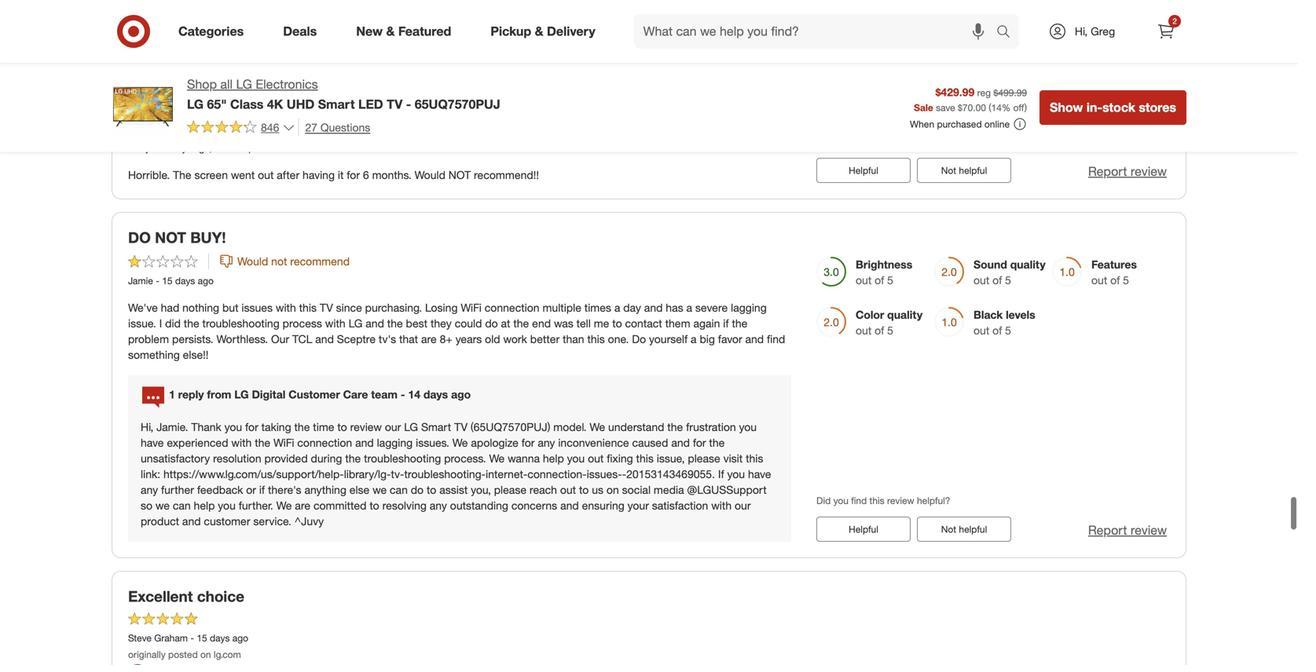 Task type: describe. For each thing, give the bounding box(es) containing it.
new & featured
[[356, 24, 452, 39]]

ago left verified
[[194, 142, 209, 154]]

the up persists.
[[184, 317, 199, 331]]

team
[[371, 388, 398, 402]]

sound quality out of 5
[[974, 258, 1046, 287]]

your right 'member'
[[1130, 560, 1149, 572]]

and up tv's
[[366, 317, 384, 331]]

horrible.
[[128, 168, 170, 182]]

1 vertical spatial would
[[415, 168, 446, 182]]

ago right "in*"
[[451, 388, 471, 402]]

online
[[985, 118, 1010, 130]]

your right dark
[[271, 35, 291, 47]]

out left 'after'
[[258, 168, 274, 182]]

just
[[412, 35, 428, 47]]

out inside the color quality out of 5
[[856, 324, 872, 338]]

morning,
[[164, 14, 223, 30]]

you up customer
[[218, 499, 236, 513]]

$499.99
[[994, 87, 1028, 99]]

to up homekit,
[[188, 389, 196, 401]]

pickup
[[491, 24, 532, 39]]

yourself
[[649, 333, 688, 346]]

and right product
[[182, 515, 201, 529]]

2 link
[[1150, 14, 1184, 49]]

unsatisfactory
[[141, 452, 210, 466]]

carlys - 7 days ago , verified purchaser
[[128, 142, 291, 154]]

with up process
[[276, 301, 296, 315]]

- inside hi, jamie. thank you for taking the time to review our lg smart tv (65uq7570puj) model. we understand the frustration you have experienced with the wifi connection and lagging issues. we apologize for any inconvenience caused and for the unsatisfactory resolution provided during the troubleshooting process. we wanna help you out fixing this issue, please visit this link: https://www.lg.com/us/support/help-library/lg-tv-troubleshooting-internet-connection-issues--20153143469055. if you have any further feedback or if there's anything else we can do to assist you, please reach out to us on social media @lgussupport so we can help you further. we are committed to resolving any outstanding concerns and ensuring your satisfaction with our product and customer service. ^juvy
[[622, 468, 627, 482]]

Verified purchases checkbox
[[1049, 0, 1064, 4]]

you left the "as"
[[935, 212, 951, 223]]

2 it. from the left
[[737, 191, 749, 207]]

8+
[[440, 333, 453, 346]]

wifi inside hi, jamie. thank you for taking the time to review our lg smart tv (65uq7570puj) model. we understand the frustration you have experienced with the wifi connection and lagging issues. we apologize for any inconvenience caused and for the unsatisfactory resolution provided during the troubleshooting process. we wanna help you out fixing this issue, please visit this link: https://www.lg.com/us/support/help-library/lg-tv-troubleshooting-internet-connection-issues--20153143469055. if you have any further feedback or if there's anything else we can do to assist you, please reach out to us on social media @lgussupport so we can help you further. we are committed to resolving any outstanding concerns and ensuring your satisfaction with our product and customer service. ^juvy
[[274, 436, 294, 450]]

purchased
[[938, 118, 983, 130]]

out down the connection-
[[560, 484, 576, 497]]

with inside ready morning, noon or night no matter how bright or how dark your room is, you'll experience  just the right brightness with our ai brightness control that automatically adjusts your screen to match the room.
[[521, 35, 539, 47]]

on inside hi, jamie. thank you for taking the time to review our lg smart tv (65uq7570puj) model. we understand the frustration you have experienced with the wifi connection and lagging issues. we apologize for any inconvenience caused and for the unsatisfactory resolution provided during the troubleshooting process. we wanna help you out fixing this issue, please visit this link: https://www.lg.com/us/support/help-library/lg-tv-troubleshooting-internet-connection-issues--20153143469055. if you have any further feedback or if there's anything else we can do to assist you, please reach out to us on social media @lgussupport so we can help you further. we are committed to resolving any outstanding concerns and ensuring your satisfaction with our product and customer service. ^juvy
[[607, 484, 619, 497]]

troubleshooting inside hi, jamie. thank you for taking the time to review our lg smart tv (65uq7570puj) model. we understand the frustration you have experienced with the wifi connection and lagging issues. we apologize for any inconvenience caused and for the unsatisfactory resolution provided during the troubleshooting process. we wanna help you out fixing this issue, please visit this link: https://www.lg.com/us/support/help-library/lg-tv-troubleshooting-internet-connection-issues--20153143469055. if you have any further feedback or if there's anything else we can do to assist you, please reach out to us on social media @lgussupport so we can help you further. we are committed to resolving any outstanding concerns and ensuring your satisfaction with our product and customer service. ^juvy
[[364, 452, 441, 466]]

we left found
[[572, 38, 590, 53]]

2 horizontal spatial or
[[267, 14, 281, 30]]

5 inside features out of 5
[[1124, 274, 1130, 287]]

to inside ready morning, noon or night no matter how bright or how dark your room is, you'll experience  just the right brightness with our ai brightness control that automatically adjusts your screen to match the room.
[[327, 48, 335, 60]]

show in-stock stores
[[1050, 100, 1177, 115]]

dark
[[248, 35, 268, 47]]

What can we help you find? suggestions appear below search field
[[634, 14, 1001, 49]]

- right jamie
[[156, 275, 160, 287]]

5 inside sound quality out of 5
[[1006, 274, 1012, 287]]

it inside "see it. hear it. feel it. the α5 gen 5 ai processor lets you feel the action all around you as it automatically up-mixes 2-channel audio into virtual 5.1 channel sound for an immersive audio experience."
[[968, 212, 973, 223]]

helpful button for would not recommend
[[817, 158, 911, 183]]

link:
[[141, 468, 160, 482]]

further
[[161, 484, 194, 497]]

to inside we've had nothing but issues with this tv since purchasing. losing wifi connection multiple times a day and has a severe lagging issue. i did the troubleshooting process with lg and the best they could do at the end was tell me to contact them again if the problem persists. worthless. our tcl and sceptre tv's that are 8+ years old work better than this one. do yourself a big favor and find something else!!
[[613, 317, 622, 331]]

your up airplay,
[[138, 389, 158, 401]]

5 inside black levels out of 5
[[1006, 324, 1012, 338]]

me
[[594, 317, 610, 331]]

apple
[[117, 403, 143, 414]]

has
[[666, 301, 684, 315]]

tv inside ready to assist use your voice to control your tv and connected devices with built-in* support for google assistant, amazon alexa, apple airplay, homekit, and many more.**
[[255, 389, 268, 401]]

surf your way personalize your viewing experience with recommendations plus your favorite apps for every member of your house.*
[[656, 539, 1149, 585]]

recommendations
[[846, 560, 927, 572]]

the right at
[[514, 317, 529, 331]]

1 horizontal spatial please
[[688, 452, 721, 466]]

that inside ready morning, noon or night no matter how bright or how dark your room is, you'll experience  just the right brightness with our ai brightness control that automatically adjusts your screen to match the room.
[[153, 48, 170, 60]]

your down way
[[712, 560, 732, 572]]

days right 7
[[171, 142, 191, 154]]

with up resolution
[[231, 436, 252, 450]]

again
[[694, 317, 721, 331]]

not helpful for out of 5
[[942, 524, 988, 536]]

brightness inside ready morning, noon or night no matter how bright or how dark your room is, you'll experience  just the right brightness with our ai brightness control that automatically adjusts your screen to match the room.
[[471, 35, 518, 47]]

we've
[[128, 301, 158, 315]]

of inside features out of 5
[[1111, 274, 1121, 287]]

purchasing.
[[365, 301, 422, 315]]

this right visit
[[746, 452, 764, 466]]

for inside "see it. hear it. feel it. the α5 gen 5 ai processor lets you feel the action all around you as it automatically up-mixes 2-channel audio into virtual 5.1 channel sound for an immersive audio experience."
[[772, 225, 784, 237]]

out inside sound quality out of 5
[[974, 274, 990, 287]]

connection inside hi, jamie. thank you for taking the time to review our lg smart tv (65uq7570puj) model. we understand the frustration you have experienced with the wifi connection and lagging issues. we apologize for any inconvenience caused and for the unsatisfactory resolution provided during the troubleshooting process. we wanna help you out fixing this issue, please visit this link: https://www.lg.com/us/support/help-library/lg-tv-troubleshooting-internet-connection-issues--20153143469055. if you have any further feedback or if there's anything else we can do to assist you, please reach out to us on social media @lgussupport so we can help you further. we are committed to resolving any outstanding concerns and ensuring your satisfaction with our product and customer service. ^juvy
[[298, 436, 352, 450]]

the inside "see it. hear it. feel it. the α5 gen 5 ai processor lets you feel the action all around you as it automatically up-mixes 2-channel audio into virtual 5.1 channel sound for an immersive audio experience."
[[840, 212, 854, 223]]

report for out of 5
[[1089, 523, 1128, 539]]

0 vertical spatial 15
[[162, 275, 173, 287]]

helpful for out of 5
[[960, 524, 988, 536]]

devices
[[341, 389, 375, 401]]

connected
[[291, 389, 338, 401]]

since
[[336, 301, 362, 315]]

library/lg-
[[344, 468, 391, 482]]

days right built-
[[424, 388, 448, 402]]

would for save your money
[[237, 122, 268, 136]]

jamie.
[[157, 421, 188, 434]]

this right did
[[870, 495, 885, 507]]

a left day
[[615, 301, 621, 315]]

levels
[[1007, 308, 1036, 322]]

us
[[592, 484, 604, 497]]

with down '@lgussupport'
[[712, 499, 732, 513]]

not for would not recommend
[[942, 165, 957, 177]]

customer
[[204, 515, 250, 529]]

is,
[[320, 35, 330, 47]]

0 vertical spatial have
[[141, 436, 164, 450]]

ready for ready to assist
[[117, 369, 160, 385]]

for left 6
[[347, 168, 360, 182]]

the down purchasing.
[[387, 317, 403, 331]]

helpful button for out of 5
[[817, 517, 911, 543]]

your inside hi, jamie. thank you for taking the time to review our lg smart tv (65uq7570puj) model. we understand the frustration you have experienced with the wifi connection and lagging issues. we apologize for any inconvenience caused and for the unsatisfactory resolution provided during the troubleshooting process. we wanna help you out fixing this issue, please visit this link: https://www.lg.com/us/support/help-library/lg-tv-troubleshooting-internet-connection-issues--20153143469055. if you have any further feedback or if there's anything else we can do to assist you, please reach out to us on social media @lgussupport so we can help you further. we are committed to resolving any outstanding concerns and ensuring your satisfaction with our product and customer service. ^juvy
[[628, 499, 649, 513]]

20153143469055.
[[627, 468, 715, 482]]

more.**
[[275, 403, 310, 414]]

excellent choice
[[128, 588, 245, 606]]

and up issue,
[[672, 436, 690, 450]]

surf
[[656, 539, 684, 555]]

0 horizontal spatial we
[[156, 499, 170, 513]]

lg up class
[[236, 77, 252, 92]]

lg down shop
[[187, 97, 204, 112]]

wifi inside we've had nothing but issues with this tv since purchasing. losing wifi connection multiple times a day and has a severe lagging issue. i did the troubleshooting process with lg and the best they could do at the end was tell me to contact them again if the problem persists. worthless. our tcl and sceptre tv's that are 8+ years old work better than this one. do yourself a big favor and find something else!!
[[461, 301, 482, 315]]

hi, for hi, greg
[[1076, 24, 1088, 38]]

product
[[141, 515, 179, 529]]

time
[[313, 421, 335, 434]]

you up visit
[[740, 421, 757, 434]]

personalize
[[656, 560, 709, 572]]

the down "taking"
[[255, 436, 271, 450]]

and up more.** on the bottom
[[271, 389, 288, 401]]

matter
[[133, 35, 162, 47]]

your down shop
[[167, 96, 198, 114]]

your up many
[[232, 389, 252, 401]]

buy!
[[190, 229, 226, 247]]

assistant,
[[523, 389, 568, 401]]

of inside black levels out of 5
[[993, 324, 1003, 338]]

1 horizontal spatial help
[[543, 452, 564, 466]]

the down more.** on the bottom
[[294, 421, 310, 434]]

2 how from the left
[[227, 35, 246, 47]]

0 horizontal spatial any
[[141, 484, 158, 497]]

for down frustration
[[693, 436, 706, 450]]

purchaser
[[249, 142, 291, 154]]

something
[[128, 348, 180, 362]]

room.
[[386, 48, 412, 60]]

1 vertical spatial 14
[[408, 388, 421, 402]]

and left ensuring
[[561, 499, 579, 513]]

steve graham - 15 days ago originally posted on lg.com
[[128, 633, 248, 661]]

a left big
[[691, 333, 697, 346]]

helpful for would not recommend
[[849, 165, 879, 177]]

jamie - 15 days ago
[[128, 275, 214, 287]]

of inside the brightness out of 5
[[875, 274, 885, 287]]

reach
[[530, 484, 557, 497]]

1 vertical spatial brightness
[[856, 258, 913, 272]]

to down troubleshooting-
[[427, 484, 437, 497]]

recommend for do not buy!
[[290, 255, 350, 268]]

- inside the shop all lg electronics lg 65" class 4k uhd smart led tv - 65uq7570puj
[[406, 97, 411, 112]]

we down apologize
[[489, 452, 505, 466]]

up-
[[1038, 212, 1053, 223]]

contact
[[625, 317, 663, 331]]

you right lets
[[801, 212, 818, 223]]

you down inconvenience
[[567, 452, 585, 466]]

1 horizontal spatial not
[[449, 168, 471, 182]]

experience inside ready morning, noon or night no matter how bright or how dark your room is, you'll experience  just the right brightness with our ai brightness control that automatically adjusts your screen to match the room.
[[359, 35, 409, 47]]

ai inside "see it. hear it. feel it. the α5 gen 5 ai processor lets you feel the action all around you as it automatically up-mixes 2-channel audio into virtual 5.1 channel sound for an immersive audio experience."
[[721, 212, 731, 223]]

for down many
[[245, 421, 258, 434]]

tv's
[[379, 333, 396, 346]]

0 vertical spatial any
[[538, 436, 555, 450]]

months.
[[372, 168, 412, 182]]

not for save your money
[[271, 122, 287, 136]]

)
[[1025, 102, 1028, 113]]

automatically inside "see it. hear it. feel it. the α5 gen 5 ai processor lets you feel the action all around you as it automatically up-mixes 2-channel audio into virtual 5.1 channel sound for an immersive audio experience."
[[976, 212, 1035, 223]]

featured
[[399, 24, 452, 39]]

tv inside the shop all lg electronics lg 65" class 4k uhd smart led tv - 65uq7570puj
[[387, 97, 403, 112]]

2 vertical spatial our
[[735, 499, 751, 513]]

1 vertical spatial screen
[[195, 168, 228, 182]]

days up had
[[175, 275, 195, 287]]

alexa,
[[610, 389, 638, 401]]

tcl
[[292, 333, 312, 346]]

your right adjusts
[[271, 48, 290, 60]]

the up library/lg-
[[345, 452, 361, 466]]

when purchased online
[[910, 118, 1010, 130]]

ago up nothing
[[198, 275, 214, 287]]

action
[[857, 212, 884, 223]]

27 questions link
[[298, 119, 371, 137]]

5 inside "see it. hear it. feel it. the α5 gen 5 ai processor lets you feel the action all around you as it automatically up-mixes 2-channel audio into virtual 5.1 channel sound for an immersive audio experience."
[[713, 212, 719, 223]]

frustration
[[686, 421, 736, 434]]

0 horizontal spatial the
[[173, 168, 192, 182]]

categories
[[178, 24, 244, 39]]

report review for would not recommend
[[1089, 164, 1168, 179]]

find inside we've had nothing but issues with this tv since purchasing. losing wifi connection multiple times a day and has a severe lagging issue. i did the troubleshooting process with lg and the best they could do at the end was tell me to contact them again if the problem persists. worthless. our tcl and sceptre tv's that are 8+ years old work better than this one. do yourself a big favor and find something else!!
[[767, 333, 786, 346]]

& for new
[[386, 24, 395, 39]]

severe
[[696, 301, 728, 315]]

excellent
[[128, 588, 193, 606]]

report review button for out of 5
[[1089, 522, 1168, 540]]

lagging inside hi, jamie. thank you for taking the time to review our lg smart tv (65uq7570puj) model. we understand the frustration you have experienced with the wifi connection and lagging issues. we apologize for any inconvenience caused and for the unsatisfactory resolution provided during the troubleshooting process. we wanna help you out fixing this issue, please visit this link: https://www.lg.com/us/support/help-library/lg-tv-troubleshooting-internet-connection-issues--20153143469055. if you have any further feedback or if there's anything else we can do to assist you, please reach out to us on social media @lgussupport so we can help you further. we are committed to resolving any outstanding concerns and ensuring your satisfaction with our product and customer service. ^juvy
[[377, 436, 413, 450]]

categories link
[[165, 14, 264, 49]]

1 horizontal spatial channel
[[1092, 212, 1127, 223]]

verified
[[215, 142, 246, 154]]

0 horizontal spatial our
[[385, 421, 401, 434]]

recommend for save your money
[[290, 122, 350, 136]]

your right plus
[[951, 560, 971, 572]]

big
[[700, 333, 715, 346]]

the inside "see it. hear it. feel it. the α5 gen 5 ai processor lets you feel the action all around you as it automatically up-mixes 2-channel audio into virtual 5.1 channel sound for an immersive audio experience."
[[656, 212, 673, 223]]

- left 7
[[157, 142, 161, 154]]

you right thank
[[225, 421, 242, 434]]

out inside features out of 5
[[1092, 274, 1108, 287]]

we up process.
[[453, 436, 468, 450]]

recommend!!
[[474, 168, 539, 182]]

lg inside hi, jamie. thank you for taking the time to review our lg smart tv (65uq7570puj) model. we understand the frustration you have experienced with the wifi connection and lagging issues. we apologize for any inconvenience caused and for the unsatisfactory resolution provided during the troubleshooting process. we wanna help you out fixing this issue, please visit this link: https://www.lg.com/us/support/help-library/lg-tv-troubleshooting-internet-connection-issues--20153143469055. if you have any further feedback or if there's anything else we can do to assist you, please reach out to us on social media @lgussupport so we can help you further. we are committed to resolving any outstanding concerns and ensuring your satisfaction with our product and customer service. ^juvy
[[404, 421, 418, 434]]

and right tcl
[[316, 333, 334, 346]]

1 vertical spatial please
[[494, 484, 527, 497]]

the up caused
[[668, 421, 683, 434]]

our inside ready morning, noon or night no matter how bright or how dark your room is, you'll experience  just the right brightness with our ai brightness control that automatically adjusts your screen to match the room.
[[542, 35, 556, 47]]

this up process
[[299, 301, 317, 315]]

the down frustration
[[710, 436, 725, 450]]

you right did
[[834, 495, 849, 507]]

1 horizontal spatial have
[[748, 468, 772, 482]]

$
[[958, 102, 963, 113]]

noon
[[227, 14, 263, 30]]

would not recommend for money
[[237, 122, 350, 136]]

to left us
[[579, 484, 589, 497]]

$429.99 reg $499.99 sale save $ 70.00 ( 14 % off )
[[915, 85, 1028, 113]]

1 vertical spatial channel
[[703, 225, 739, 237]]

a right has
[[687, 301, 693, 315]]

to left resolving
[[370, 499, 380, 513]]

out inside the brightness out of 5
[[856, 274, 872, 287]]

not helpful button for would not recommend
[[918, 158, 1012, 183]]

for inside surf your way personalize your viewing experience with recommendations plus your favorite apps for every member of your house.*
[[1035, 560, 1047, 572]]

7
[[164, 142, 169, 154]]

as
[[954, 212, 965, 223]]

and right favor
[[746, 333, 764, 346]]

match
[[338, 48, 366, 60]]

to up 1
[[164, 369, 177, 385]]

show
[[1050, 100, 1084, 115]]

service.
[[254, 515, 292, 529]]

do
[[128, 229, 151, 247]]

are inside we've had nothing but issues with this tv since purchasing. losing wifi connection multiple times a day and has a severe lagging issue. i did the troubleshooting process with lg and the best they could do at the end was tell me to contact them again if the problem persists. worthless. our tcl and sceptre tv's that are 8+ years old work better than this one. do yourself a big favor and find something else!!
[[421, 333, 437, 346]]

and up library/lg-
[[355, 436, 374, 450]]

uhd
[[287, 97, 315, 112]]

to right "time"
[[338, 421, 347, 434]]

1 vertical spatial can
[[173, 499, 191, 513]]

that inside we've had nothing but issues with this tv since purchasing. losing wifi connection multiple times a day and has a severe lagging issue. i did the troubleshooting process with lg and the best they could do at the end was tell me to contact them again if the problem persists. worthless. our tcl and sceptre tv's that are 8+ years old work better than this one. do yourself a big favor and find something else!!
[[399, 333, 418, 346]]

- right team
[[401, 388, 405, 402]]

report review for out of 5
[[1089, 523, 1168, 539]]

understand
[[609, 421, 665, 434]]

the left room.
[[369, 48, 383, 60]]

1 vertical spatial not
[[155, 229, 186, 247]]

and up 'contact'
[[645, 301, 663, 315]]

with inside ready to assist use your voice to control your tv and connected devices with built-in* support for google assistant, amazon alexa, apple airplay, homekit, and many more.**
[[378, 389, 397, 401]]

out inside black levels out of 5
[[974, 324, 990, 338]]

off
[[1014, 102, 1025, 113]]

choice
[[197, 588, 245, 606]]

we up inconvenience
[[590, 421, 606, 434]]



Task type: locate. For each thing, give the bounding box(es) containing it.
do inside we've had nothing but issues with this tv since purchasing. losing wifi connection multiple times a day and has a severe lagging issue. i did the troubleshooting process with lg and the best they could do at the end was tell me to contact them again if the problem persists. worthless. our tcl and sceptre tv's that are 8+ years old work better than this one. do yourself a big favor and find something else!!
[[485, 317, 498, 331]]

would not recommend
[[237, 122, 350, 136], [237, 255, 350, 268]]

we down the there's
[[277, 499, 292, 513]]

0 horizontal spatial ai
[[559, 35, 568, 47]]

quality for sound quality out of 5
[[1011, 258, 1046, 272]]

homekit,
[[183, 403, 225, 414]]

sound inside "see it. hear it. feel it. the α5 gen 5 ai processor lets you feel the action all around you as it automatically up-mixes 2-channel audio into virtual 5.1 channel sound for an immersive audio experience."
[[742, 225, 769, 237]]

of inside the color quality out of 5
[[875, 324, 885, 338]]

1 horizontal spatial &
[[535, 24, 544, 39]]

1 vertical spatial help
[[194, 499, 215, 513]]

them
[[666, 317, 691, 331]]

smart up 27 questions
[[318, 97, 355, 112]]

would
[[237, 122, 268, 136], [415, 168, 446, 182], [237, 255, 268, 268]]

- inside steve graham - 15 days ago originally posted on lg.com
[[191, 633, 194, 645]]

apologize
[[471, 436, 519, 450]]

out up the black
[[974, 274, 990, 287]]

ready for ready morning, noon or night
[[117, 14, 160, 30]]

1 horizontal spatial or
[[246, 484, 256, 497]]

with left recommendations
[[824, 560, 843, 572]]

screen inside ready morning, noon or night no matter how bright or how dark your room is, you'll experience  just the right brightness with our ai brightness control that automatically adjusts your screen to match the room.
[[293, 48, 324, 60]]

review inside hi, jamie. thank you for taking the time to review our lg smart tv (65uq7570puj) model. we understand the frustration you have experienced with the wifi connection and lagging issues. we apologize for any inconvenience caused and for the unsatisfactory resolution provided during the troubleshooting process. we wanna help you out fixing this issue, please visit this link: https://www.lg.com/us/support/help-library/lg-tv-troubleshooting-internet-connection-issues--20153143469055. if you have any further feedback or if there's anything else we can do to assist you, please reach out to us on social media @lgussupport so we can help you further. we are committed to resolving any outstanding concerns and ensuring your satisfaction with our product and customer service. ^juvy
[[350, 421, 382, 434]]

1 vertical spatial smart
[[421, 421, 451, 434]]

27
[[305, 121, 318, 134]]

1
[[169, 388, 175, 402]]

automatically inside ready morning, noon or night no matter how bright or how dark your room is, you'll experience  just the right brightness with our ai brightness control that automatically adjusts your screen to match the room.
[[173, 48, 232, 60]]

1 horizontal spatial it
[[968, 212, 973, 223]]

this down caused
[[637, 452, 654, 466]]

old
[[485, 333, 501, 346]]

1 horizontal spatial 15
[[197, 633, 207, 645]]

1 & from the left
[[386, 24, 395, 39]]

report for would not recommend
[[1089, 164, 1128, 179]]

days inside steve graham - 15 days ago originally posted on lg.com
[[210, 633, 230, 645]]

0 horizontal spatial sound
[[742, 225, 769, 237]]

1 horizontal spatial sound
[[974, 258, 1008, 272]]

with down since
[[325, 317, 346, 331]]

2 report from the top
[[1089, 523, 1128, 539]]

15 right jamie
[[162, 275, 173, 287]]

(65uq7570puj)
[[471, 421, 551, 434]]

on inside steve graham - 15 days ago originally posted on lg.com
[[201, 649, 211, 661]]

,
[[209, 142, 212, 154]]

found
[[593, 38, 626, 53]]

the right "just"
[[431, 35, 445, 47]]

shop
[[187, 77, 217, 92]]

customer
[[289, 388, 340, 402]]

0 vertical spatial hi,
[[1076, 24, 1088, 38]]

0 vertical spatial quality
[[1011, 258, 1046, 272]]

0 horizontal spatial smart
[[318, 97, 355, 112]]

1 report review button from the top
[[1089, 163, 1168, 181]]

feel
[[753, 191, 782, 207]]

find right favor
[[767, 333, 786, 346]]

from
[[207, 388, 231, 402]]

0 vertical spatial would not recommend
[[237, 122, 350, 136]]

2 & from the left
[[535, 24, 544, 39]]

image of lg 65" class 4k uhd smart led tv - 65uq7570puj image
[[112, 75, 175, 138]]

2 horizontal spatial our
[[735, 499, 751, 513]]

0 vertical spatial not
[[271, 122, 287, 136]]

quality inside the color quality out of 5
[[888, 308, 923, 322]]

save
[[128, 96, 162, 114]]

how left bright
[[165, 35, 184, 47]]

0 horizontal spatial on
[[201, 649, 211, 661]]

1 not helpful from the top
[[942, 165, 988, 177]]

not helpful button down helpful?
[[918, 517, 1012, 543]]

pickup & delivery link
[[477, 14, 615, 49]]

1 horizontal spatial any
[[430, 499, 447, 513]]

0 horizontal spatial experience
[[359, 35, 409, 47]]

horrible. the screen went out after having it for 6 months. would not recommend!!
[[128, 168, 539, 182]]

not for out of 5
[[942, 524, 957, 536]]

color
[[856, 308, 885, 322]]

out up color
[[856, 274, 872, 287]]

hi, inside hi, jamie. thank you for taking the time to review our lg smart tv (65uq7570puj) model. we understand the frustration you have experienced with the wifi connection and lagging issues. we apologize for any inconvenience caused and for the unsatisfactory resolution provided during the troubleshooting process. we wanna help you out fixing this issue, please visit this link: https://www.lg.com/us/support/help-library/lg-tv-troubleshooting-internet-connection-issues--20153143469055. if you have any further feedback or if there's anything else we can do to assist you, please reach out to us on social media @lgussupport so we can help you further. we are committed to resolving any outstanding concerns and ensuring your satisfaction with our product and customer service. ^juvy
[[141, 421, 154, 434]]

report review up into
[[1089, 164, 1168, 179]]

connection up at
[[485, 301, 540, 315]]

years
[[456, 333, 482, 346]]

1 horizontal spatial can
[[390, 484, 408, 497]]

15
[[162, 275, 173, 287], [197, 633, 207, 645]]

experienced
[[167, 436, 228, 450]]

70.00
[[963, 102, 987, 113]]

wanna
[[508, 452, 540, 466]]

ready
[[117, 14, 160, 30], [117, 369, 160, 385]]

carlys
[[128, 142, 155, 154]]

2 helpful button from the top
[[817, 517, 911, 543]]

channel right mixes
[[1092, 212, 1127, 223]]

screen down room
[[293, 48, 324, 60]]

1 horizontal spatial audio
[[1130, 212, 1155, 223]]

google
[[488, 389, 521, 401]]

smart inside the shop all lg electronics lg 65" class 4k uhd smart led tv - 65uq7570puj
[[318, 97, 355, 112]]

2 report review from the top
[[1089, 523, 1168, 539]]

1 not from the top
[[271, 122, 287, 136]]

when
[[910, 118, 935, 130]]

ready inside ready to assist use your voice to control your tv and connected devices with built-in* support for google assistant, amazon alexa, apple airplay, homekit, and many more.**
[[117, 369, 160, 385]]

else!!
[[183, 348, 209, 362]]

0 vertical spatial do
[[485, 317, 498, 331]]

0 vertical spatial ai
[[559, 35, 568, 47]]

0 vertical spatial not helpful button
[[918, 158, 1012, 183]]

wifi up provided
[[274, 436, 294, 450]]

this down me on the left top of page
[[588, 333, 605, 346]]

ai inside ready morning, noon or night no matter how bright or how dark your room is, you'll experience  just the right brightness with our ai brightness control that automatically adjusts your screen to match the room.
[[559, 35, 568, 47]]

0 vertical spatial help
[[543, 452, 564, 466]]

2 report review button from the top
[[1089, 522, 1168, 540]]

14 inside $429.99 reg $499.99 sale save $ 70.00 ( 14 % off )
[[992, 102, 1002, 113]]

0 vertical spatial helpful button
[[817, 158, 911, 183]]

of up color
[[875, 274, 885, 287]]

1 it. from the left
[[685, 191, 697, 207]]

0 horizontal spatial have
[[141, 436, 164, 450]]

lg right from on the left bottom
[[235, 388, 249, 402]]

1 horizontal spatial we
[[373, 484, 387, 497]]

in*
[[421, 389, 433, 401]]

0 horizontal spatial lagging
[[377, 436, 413, 450]]

for
[[347, 168, 360, 182], [772, 225, 784, 237], [473, 389, 485, 401], [245, 421, 258, 434], [522, 436, 535, 450], [693, 436, 706, 450], [1035, 560, 1047, 572]]

hi, for hi, jamie. thank you for taking the time to review our lg smart tv (65uq7570puj) model. we understand the frustration you have experienced with the wifi connection and lagging issues. we apologize for any inconvenience caused and for the unsatisfactory resolution provided during the troubleshooting process. we wanna help you out fixing this issue, please visit this link: https://www.lg.com/us/support/help-library/lg-tv-troubleshooting-internet-connection-issues--20153143469055. if you have any further feedback or if there's anything else we can do to assist you, please reach out to us on social media @lgussupport so we can help you further. we are committed to resolving any outstanding concerns and ensuring your satisfaction with our product and customer service. ^juvy
[[141, 421, 154, 434]]

2 not from the top
[[942, 524, 957, 536]]

with left delivery
[[521, 35, 539, 47]]

would not recommend for buy!
[[237, 255, 350, 268]]

0 vertical spatial ready
[[117, 14, 160, 30]]

would down class
[[237, 122, 268, 136]]

0 horizontal spatial can
[[173, 499, 191, 513]]

1 vertical spatial ready
[[117, 369, 160, 385]]

else
[[350, 484, 370, 497]]

15 inside steve graham - 15 days ago originally posted on lg.com
[[197, 633, 207, 645]]

if inside we've had nothing but issues with this tv since purchasing. losing wifi connection multiple times a day and has a severe lagging issue. i did the troubleshooting process with lg and the best they could do at the end was tell me to contact them again if the problem persists. worthless. our tcl and sceptre tv's that are 8+ years old work better than this one. do yourself a big favor and find something else!!
[[724, 317, 729, 331]]

1 vertical spatial not
[[942, 524, 957, 536]]

2 ready from the top
[[117, 369, 160, 385]]

any
[[538, 436, 555, 450], [141, 484, 158, 497], [430, 499, 447, 513]]

not up issues
[[271, 255, 287, 268]]

sound down processor
[[742, 225, 769, 237]]

stores
[[1140, 100, 1177, 115]]

reviews
[[709, 38, 752, 53]]

2 vertical spatial any
[[430, 499, 447, 513]]

1 recommend from the top
[[290, 122, 350, 136]]

channel down gen
[[703, 225, 739, 237]]

1 not from the top
[[942, 165, 957, 177]]

0 horizontal spatial channel
[[703, 225, 739, 237]]

1 horizontal spatial wifi
[[461, 301, 482, 315]]

the up favor
[[732, 317, 748, 331]]

to right me on the left top of page
[[613, 317, 622, 331]]

14 left "in*"
[[408, 388, 421, 402]]

0 horizontal spatial audio
[[851, 225, 876, 237]]

1 vertical spatial automatically
[[976, 212, 1035, 223]]

1 vertical spatial report
[[1089, 523, 1128, 539]]

report review button up into
[[1089, 163, 1168, 181]]

have down jamie.
[[141, 436, 164, 450]]

if inside hi, jamie. thank you for taking the time to review our lg smart tv (65uq7570puj) model. we understand the frustration you have experienced with the wifi connection and lagging issues. we apologize for any inconvenience caused and for the unsatisfactory resolution provided during the troubleshooting process. we wanna help you out fixing this issue, please visit this link: https://www.lg.com/us/support/help-library/lg-tv-troubleshooting-internet-connection-issues--20153143469055. if you have any further feedback or if there's anything else we can do to assist you, please reach out to us on social media @lgussupport so we can help you further. we are committed to resolving any outstanding concerns and ensuring your satisfaction with our product and customer service. ^juvy
[[259, 484, 265, 497]]

& for pickup
[[535, 24, 544, 39]]

0 vertical spatial find
[[767, 333, 786, 346]]

did you find this review helpful?
[[817, 495, 951, 507]]

care
[[343, 388, 368, 402]]

not
[[942, 165, 957, 177], [942, 524, 957, 536]]

would right months. at the top left
[[415, 168, 446, 182]]

lg inside we've had nothing but issues with this tv since purchasing. losing wifi connection multiple times a day and has a severe lagging issue. i did the troubleshooting process with lg and the best they could do at the end was tell me to contact them again if the problem persists. worthless. our tcl and sceptre tv's that are 8+ years old work better than this one. do yourself a big favor and find something else!!
[[349, 317, 363, 331]]

& inside 'link'
[[386, 24, 395, 39]]

did
[[165, 317, 181, 331]]

1 vertical spatial sound
[[974, 258, 1008, 272]]

2-
[[1082, 212, 1092, 223]]

connection inside we've had nothing but issues with this tv since purchasing. losing wifi connection multiple times a day and has a severe lagging issue. i did the troubleshooting process with lg and the best they could do at the end was tell me to contact them again if the problem persists. worthless. our tcl and sceptre tv's that are 8+ years old work better than this one. do yourself a big favor and find something else!!
[[485, 301, 540, 315]]

worthless.
[[217, 333, 268, 346]]

ready inside ready morning, noon or night no matter how bright or how dark your room is, you'll experience  just the right brightness with our ai brightness control that automatically adjusts your screen to match the room.
[[117, 14, 160, 30]]

do inside hi, jamie. thank you for taking the time to review our lg smart tv (65uq7570puj) model. we understand the frustration you have experienced with the wifi connection and lagging issues. we apologize for any inconvenience caused and for the unsatisfactory resolution provided during the troubleshooting process. we wanna help you out fixing this issue, please visit this link: https://www.lg.com/us/support/help-library/lg-tv-troubleshooting-internet-connection-issues--20153143469055. if you have any further feedback or if there's anything else we can do to assist you, please reach out to us on social media @lgussupport so we can help you further. we are committed to resolving any outstanding concerns and ensuring your satisfaction with our product and customer service. ^juvy
[[411, 484, 424, 497]]

our down team
[[385, 421, 401, 434]]

1 helpful from the top
[[960, 165, 988, 177]]

2 not helpful button from the top
[[918, 517, 1012, 543]]

0 vertical spatial helpful
[[849, 165, 879, 177]]

reg
[[978, 87, 992, 99]]

1 vertical spatial our
[[385, 421, 401, 434]]

with inside surf your way personalize your viewing experience with recommendations plus your favorite apps for every member of your house.*
[[824, 560, 843, 572]]

audio down action
[[851, 225, 876, 237]]

of inside surf your way personalize your viewing experience with recommendations plus your favorite apps for every member of your house.*
[[1118, 560, 1127, 572]]

do not buy!
[[128, 229, 226, 247]]

if up favor
[[724, 317, 729, 331]]

sound inside sound quality out of 5
[[974, 258, 1008, 272]]

0 horizontal spatial not
[[155, 229, 186, 247]]

1 not helpful button from the top
[[918, 158, 1012, 183]]

1 vertical spatial find
[[852, 495, 867, 507]]

are inside hi, jamie. thank you for taking the time to review our lg smart tv (65uq7570puj) model. we understand the frustration you have experienced with the wifi connection and lagging issues. we apologize for any inconvenience caused and for the unsatisfactory resolution provided during the troubleshooting process. we wanna help you out fixing this issue, please visit this link: https://www.lg.com/us/support/help-library/lg-tv-troubleshooting-internet-connection-issues--20153143469055. if you have any further feedback or if there's anything else we can do to assist you, please reach out to us on social media @lgussupport so we can help you further. we are committed to resolving any outstanding concerns and ensuring your satisfaction with our product and customer service. ^juvy
[[295, 499, 311, 513]]

tv inside hi, jamie. thank you for taking the time to review our lg smart tv (65uq7570puj) model. we understand the frustration you have experienced with the wifi connection and lagging issues. we apologize for any inconvenience caused and for the unsatisfactory resolution provided during the troubleshooting process. we wanna help you out fixing this issue, please visit this link: https://www.lg.com/us/support/help-library/lg-tv-troubleshooting-internet-connection-issues--20153143469055. if you have any further feedback or if there's anything else we can do to assist you, please reach out to us on social media @lgussupport so we can help you further. we are committed to resolving any outstanding concerns and ensuring your satisfaction with our product and customer service. ^juvy
[[455, 421, 468, 434]]

our down '@lgussupport'
[[735, 499, 751, 513]]

lg
[[236, 77, 252, 92], [187, 97, 204, 112], [349, 317, 363, 331], [235, 388, 249, 402], [404, 421, 418, 434]]

0 vertical spatial all
[[220, 77, 233, 92]]

troubleshooting inside we've had nothing but issues with this tv since purchasing. losing wifi connection multiple times a day and has a severe lagging issue. i did the troubleshooting process with lg and the best they could do at the end was tell me to contact them again if the problem persists. worthless. our tcl and sceptre tv's that are 8+ years old work better than this one. do yourself a big favor and find something else!!
[[203, 317, 280, 331]]

0 vertical spatial that
[[153, 48, 170, 60]]

0 vertical spatial we
[[373, 484, 387, 497]]

went
[[231, 168, 255, 182]]

1 how from the left
[[165, 35, 184, 47]]

how up adjusts
[[227, 35, 246, 47]]

1 vertical spatial report review button
[[1089, 522, 1168, 540]]

connection
[[485, 301, 540, 315], [298, 436, 352, 450]]

had
[[161, 301, 179, 315]]

0 horizontal spatial find
[[767, 333, 786, 346]]

smart up issues.
[[421, 421, 451, 434]]

not up "purchaser" at top left
[[271, 122, 287, 136]]

for left an
[[772, 225, 784, 237]]

hi, greg
[[1076, 24, 1116, 38]]

for up the wanna
[[522, 436, 535, 450]]

lagging inside we've had nothing but issues with this tv since purchasing. losing wifi connection multiple times a day and has a severe lagging issue. i did the troubleshooting process with lg and the best they could do at the end was tell me to contact them again if the problem persists. worthless. our tcl and sceptre tv's that are 8+ years old work better than this one. do yourself a big favor and find something else!!
[[731, 301, 767, 315]]

feel
[[821, 212, 837, 223]]

troubleshooting up tv-
[[364, 452, 441, 466]]

3 it. from the left
[[786, 191, 798, 207]]

any down link:
[[141, 484, 158, 497]]

hi, jamie. thank you for taking the time to review our lg smart tv (65uq7570puj) model. we understand the frustration you have experienced with the wifi connection and lagging issues. we apologize for any inconvenience caused and for the unsatisfactory resolution provided during the troubleshooting process. we wanna help you out fixing this issue, please visit this link: https://www.lg.com/us/support/help-library/lg-tv-troubleshooting-internet-connection-issues--20153143469055. if you have any further feedback or if there's anything else we can do to assist you, please reach out to us on social media @lgussupport so we can help you further. we are committed to resolving any outstanding concerns and ensuring your satisfaction with our product and customer service. ^juvy
[[141, 421, 772, 529]]

of down color
[[875, 324, 885, 338]]

recommend down uhd
[[290, 122, 350, 136]]

1 horizontal spatial connection
[[485, 301, 540, 315]]

report review button for would not recommend
[[1089, 163, 1168, 181]]

0 horizontal spatial &
[[386, 24, 395, 39]]

0 horizontal spatial screen
[[195, 168, 228, 182]]

help down feedback at the bottom
[[194, 499, 215, 513]]

0 vertical spatial it
[[338, 168, 344, 182]]

review
[[1131, 164, 1168, 179], [350, 421, 382, 434], [888, 495, 915, 507], [1131, 523, 1168, 539]]

1 vertical spatial it
[[968, 212, 973, 223]]

black levels out of 5
[[974, 308, 1036, 338]]

not up the "as"
[[942, 165, 957, 177]]

delivery
[[547, 24, 596, 39]]

0 vertical spatial report
[[1089, 164, 1128, 179]]

mixes
[[1053, 212, 1080, 223]]

experience inside surf your way personalize your viewing experience with recommendations plus your favorite apps for every member of your house.*
[[772, 560, 822, 572]]

can down tv-
[[390, 484, 408, 497]]

it. up processor
[[737, 191, 749, 207]]

issue.
[[128, 317, 156, 331]]

1 vertical spatial quality
[[888, 308, 923, 322]]

not helpful button for out of 5
[[918, 517, 1012, 543]]

smart inside hi, jamie. thank you for taking the time to review our lg smart tv (65uq7570puj) model. we understand the frustration you have experienced with the wifi connection and lagging issues. we apologize for any inconvenience caused and for the unsatisfactory resolution provided during the troubleshooting process. we wanna help you out fixing this issue, please visit this link: https://www.lg.com/us/support/help-library/lg-tv-troubleshooting-internet-connection-issues--20153143469055. if you have any further feedback or if there's anything else we can do to assist you, please reach out to us on social media @lgussupport so we can help you further. we are committed to resolving any outstanding concerns and ensuring your satisfaction with our product and customer service. ^juvy
[[421, 421, 451, 434]]

or inside hi, jamie. thank you for taking the time to review our lg smart tv (65uq7570puj) model. we understand the frustration you have experienced with the wifi connection and lagging issues. we apologize for any inconvenience caused and for the unsatisfactory resolution provided during the troubleshooting process. we wanna help you out fixing this issue, please visit this link: https://www.lg.com/us/support/help-library/lg-tv-troubleshooting-internet-connection-issues--20153143469055. if you have any further feedback or if there's anything else we can do to assist you, please reach out to us on social media @lgussupport so we can help you further. we are committed to resolving any outstanding concerns and ensuring your satisfaction with our product and customer service. ^juvy
[[246, 484, 256, 497]]

day
[[624, 301, 642, 315]]

2 horizontal spatial any
[[538, 436, 555, 450]]

- down fixing
[[622, 468, 627, 482]]

1 horizontal spatial it.
[[737, 191, 749, 207]]

find
[[767, 333, 786, 346], [852, 495, 867, 507]]

all inside "see it. hear it. feel it. the α5 gen 5 ai processor lets you feel the action all around you as it automatically up-mixes 2-channel audio into virtual 5.1 channel sound for an immersive audio experience."
[[887, 212, 897, 223]]

0 vertical spatial audio
[[1130, 212, 1155, 223]]

features
[[1092, 258, 1138, 272]]

0 horizontal spatial it
[[338, 168, 344, 182]]

0 vertical spatial not
[[449, 168, 471, 182]]

quality for color quality out of 5
[[888, 308, 923, 322]]

not for do not buy!
[[271, 255, 287, 268]]

1 vertical spatial not helpful
[[942, 524, 988, 536]]

2 horizontal spatial it.
[[786, 191, 798, 207]]

2 recommend from the top
[[290, 255, 350, 268]]

at
[[501, 317, 511, 331]]

1 helpful button from the top
[[817, 158, 911, 183]]

2 helpful from the top
[[960, 524, 988, 536]]

15 up posted
[[197, 633, 207, 645]]

1 horizontal spatial lagging
[[731, 301, 767, 315]]

27 questions
[[305, 121, 371, 134]]

0 vertical spatial connection
[[485, 301, 540, 315]]

not helpful for would not recommend
[[942, 165, 988, 177]]

led
[[358, 97, 383, 112]]

0 vertical spatial 14
[[992, 102, 1002, 113]]

satisfaction
[[652, 499, 709, 513]]

768
[[629, 38, 650, 53]]

2 would not recommend from the top
[[237, 255, 350, 268]]

0 vertical spatial are
[[421, 333, 437, 346]]

2 not from the top
[[271, 255, 287, 268]]

screen down ,
[[195, 168, 228, 182]]

for inside ready to assist use your voice to control your tv and connected devices with built-in* support for google assistant, amazon alexa, apple airplay, homekit, and many more.**
[[473, 389, 485, 401]]

all up money
[[220, 77, 233, 92]]

0 vertical spatial recommend
[[290, 122, 350, 136]]

0 horizontal spatial or
[[215, 35, 224, 47]]

1 horizontal spatial troubleshooting
[[364, 452, 441, 466]]

1 horizontal spatial automatically
[[976, 212, 1035, 223]]

1 vertical spatial helpful button
[[817, 517, 911, 543]]

all inside the shop all lg electronics lg 65" class 4k uhd smart led tv - 65uq7570puj
[[220, 77, 233, 92]]

lagging up tv-
[[377, 436, 413, 450]]

helpful for would not recommend
[[960, 165, 988, 177]]

quality down up-
[[1011, 258, 1046, 272]]

of inside sound quality out of 5
[[993, 274, 1003, 287]]

5.1
[[686, 225, 700, 237]]

0 vertical spatial smart
[[318, 97, 355, 112]]

audio left into
[[1130, 212, 1155, 223]]

0 horizontal spatial hi,
[[141, 421, 154, 434]]

4k
[[267, 97, 283, 112]]

jamie
[[128, 275, 153, 287]]

0 vertical spatial report review
[[1089, 164, 1168, 179]]

report review button up 'member'
[[1089, 522, 1168, 540]]

experience up room.
[[359, 35, 409, 47]]

your down social
[[628, 499, 649, 513]]

1 horizontal spatial find
[[852, 495, 867, 507]]

recommend
[[290, 122, 350, 136], [290, 255, 350, 268]]

1 vertical spatial would not recommend
[[237, 255, 350, 268]]

0 vertical spatial would
[[237, 122, 268, 136]]

5 inside the brightness out of 5
[[888, 274, 894, 287]]

report review
[[1089, 164, 1168, 179], [1089, 523, 1168, 539]]

or down "https://www.lg.com/us/support/help-"
[[246, 484, 256, 497]]

2 not helpful from the top
[[942, 524, 988, 536]]

stock
[[1103, 100, 1136, 115]]

0 horizontal spatial it.
[[685, 191, 697, 207]]

5 inside the color quality out of 5
[[888, 324, 894, 338]]

for right apps
[[1035, 560, 1047, 572]]

audio
[[1130, 212, 1155, 223], [851, 225, 876, 237]]

in-
[[1087, 100, 1103, 115]]

1 would not recommend from the top
[[237, 122, 350, 136]]

2 helpful from the top
[[849, 524, 879, 536]]

5 down features
[[1124, 274, 1130, 287]]

2 vertical spatial would
[[237, 255, 268, 268]]

1 vertical spatial that
[[399, 333, 418, 346]]

it. up α5
[[685, 191, 697, 207]]

0 vertical spatial or
[[267, 14, 281, 30]]

you right if
[[728, 468, 745, 482]]

0 horizontal spatial are
[[295, 499, 311, 513]]

ready up matter
[[117, 14, 160, 30]]

1 vertical spatial we
[[156, 499, 170, 513]]

1 ready from the top
[[117, 14, 160, 30]]

5 up the color quality out of 5 at the right
[[888, 274, 894, 287]]

helpful?
[[918, 495, 951, 507]]

of down the black
[[993, 324, 1003, 338]]

and down from on the left bottom
[[228, 403, 245, 414]]

0 vertical spatial channel
[[1092, 212, 1127, 223]]

ready up use
[[117, 369, 160, 385]]

quality inside sound quality out of 5
[[1011, 258, 1046, 272]]

are up ^juvy
[[295, 499, 311, 513]]

new & featured link
[[343, 14, 471, 49]]

ago inside steve graham - 15 days ago originally posted on lg.com
[[233, 633, 248, 645]]

our
[[271, 333, 289, 346]]

it.
[[685, 191, 697, 207], [737, 191, 749, 207], [786, 191, 798, 207]]

1 report review from the top
[[1089, 164, 1168, 179]]

out down inconvenience
[[588, 452, 604, 466]]

1 horizontal spatial hi,
[[1076, 24, 1088, 38]]

house.*
[[656, 573, 690, 585]]

1 helpful from the top
[[849, 165, 879, 177]]

tv inside we've had nothing but issues with this tv since purchasing. losing wifi connection multiple times a day and has a severe lagging issue. i did the troubleshooting process with lg and the best they could do at the end was tell me to contact them again if the problem persists. worthless. our tcl and sceptre tv's that are 8+ years old work better than this one. do yourself a big favor and find something else!!
[[320, 301, 333, 315]]

brightness
[[571, 35, 619, 47]]

are left 8+ at the left of the page
[[421, 333, 437, 346]]

0 horizontal spatial do
[[411, 484, 424, 497]]

reply
[[178, 388, 204, 402]]

the right horrible.
[[173, 168, 192, 182]]

would for do not buy!
[[237, 255, 268, 268]]

0 horizontal spatial that
[[153, 48, 170, 60]]

tv up many
[[255, 389, 268, 401]]

1 vertical spatial hi,
[[141, 421, 154, 434]]

days
[[171, 142, 191, 154], [175, 275, 195, 287], [424, 388, 448, 402], [210, 633, 230, 645]]

or
[[267, 14, 281, 30], [215, 35, 224, 47], [246, 484, 256, 497]]

0 vertical spatial automatically
[[173, 48, 232, 60]]

1 report from the top
[[1089, 164, 1128, 179]]

helpful for out of 5
[[849, 524, 879, 536]]

not down helpful?
[[942, 524, 957, 536]]

helpful button down did you find this review helpful? at the right of page
[[817, 517, 911, 543]]

features out of 5
[[1092, 258, 1138, 287]]



Task type: vqa. For each thing, say whether or not it's contained in the screenshot.
"add" on the bottom left of page
no



